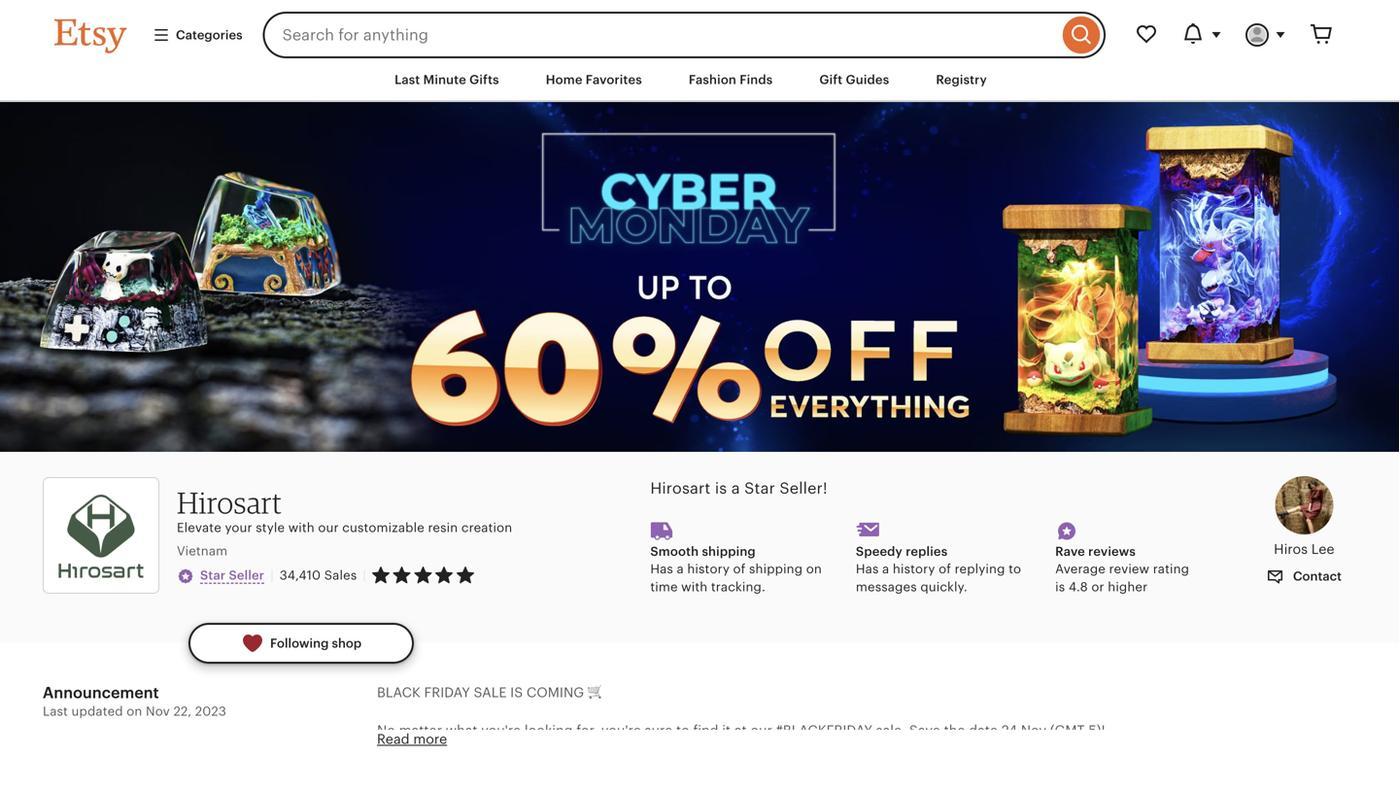 Task type: locate. For each thing, give the bounding box(es) containing it.
customizable
[[342, 520, 425, 535]]

creation
[[462, 520, 512, 535]]

1 horizontal spatial hirosart
[[650, 480, 711, 497]]

to inside speedy replies has a history of replying to messages quickly.
[[1009, 562, 1021, 576]]

👉
[[377, 742, 391, 757]]

nov inside no matter what you're looking for, you're sure to find it at our #blackfriday sale. save the date 24 nov (gmt-5)! 👉 suprise gift keycap & 20% discount
[[1021, 723, 1047, 738]]

a up messages
[[882, 562, 890, 576]]

1 has from the left
[[650, 562, 673, 576]]

replying
[[955, 562, 1005, 576]]

home favorites link
[[531, 62, 657, 97]]

1 vertical spatial our
[[751, 723, 773, 738]]

1 vertical spatial to
[[676, 723, 690, 738]]

our inside the hirosart elevate your style with our customizable resin creation
[[318, 520, 339, 535]]

star_seller image
[[177, 568, 194, 585]]

0 horizontal spatial to
[[676, 723, 690, 738]]

1 horizontal spatial has
[[856, 562, 879, 576]]

0 horizontal spatial nov
[[146, 704, 170, 719]]

2 horizontal spatial a
[[882, 562, 890, 576]]

to
[[1009, 562, 1021, 576], [676, 723, 690, 738]]

1 horizontal spatial of
[[939, 562, 951, 576]]

1 vertical spatial last
[[43, 704, 68, 719]]

black friday sale is coming 🛒
[[377, 685, 601, 700]]

of up the quickly.
[[939, 562, 951, 576]]

shipping
[[702, 544, 756, 559], [749, 562, 803, 576]]

no
[[377, 723, 395, 738]]

1 horizontal spatial star
[[745, 480, 775, 497]]

4.8
[[1069, 579, 1088, 594]]

speedy replies has a history of replying to messages quickly.
[[856, 544, 1021, 594]]

you're up discount at bottom left
[[601, 723, 641, 738]]

you're up keycap
[[481, 723, 521, 738]]

friday
[[424, 685, 470, 700]]

our up "| 34,410 sales |"
[[318, 520, 339, 535]]

1 horizontal spatial |
[[363, 568, 366, 583]]

menu bar containing last minute gifts
[[19, 58, 1380, 102]]

2 history from the left
[[893, 562, 935, 576]]

to left the find
[[676, 723, 690, 738]]

history inside speedy replies has a history of replying to messages quickly.
[[893, 562, 935, 576]]

a down smooth
[[677, 562, 684, 576]]

is up smooth shipping has a history of shipping on time with tracking.
[[715, 480, 727, 497]]

with right style
[[288, 520, 315, 535]]

hirosart for is
[[650, 480, 711, 497]]

1 vertical spatial nov
[[1021, 723, 1047, 738]]

menu bar
[[19, 58, 1380, 102]]

1 horizontal spatial nov
[[1021, 723, 1047, 738]]

0 horizontal spatial |
[[270, 567, 274, 583]]

of inside smooth shipping has a history of shipping on time with tracking.
[[733, 562, 746, 576]]

1 horizontal spatial with
[[681, 579, 708, 594]]

24
[[1002, 723, 1017, 738]]

categories
[[176, 28, 243, 42]]

star seller
[[200, 568, 264, 583]]

a for speedy replies
[[882, 562, 890, 576]]

of for shipping
[[733, 562, 746, 576]]

1 horizontal spatial on
[[806, 562, 822, 576]]

0 vertical spatial our
[[318, 520, 339, 535]]

a inside speedy replies has a history of replying to messages quickly.
[[882, 562, 890, 576]]

last
[[395, 72, 420, 87], [43, 704, 68, 719]]

a inside smooth shipping has a history of shipping on time with tracking.
[[677, 562, 684, 576]]

hirosart up your
[[177, 484, 282, 520]]

seller
[[229, 568, 264, 583]]

hirosart up smooth
[[650, 480, 711, 497]]

on right updated
[[127, 704, 142, 719]]

1 horizontal spatial is
[[1056, 579, 1065, 594]]

has
[[650, 562, 673, 576], [856, 562, 879, 576]]

following
[[270, 636, 329, 650]]

1 of from the left
[[733, 562, 746, 576]]

on inside smooth shipping has a history of shipping on time with tracking.
[[806, 562, 822, 576]]

| inside "| 34,410 sales |"
[[363, 568, 366, 583]]

a
[[732, 480, 740, 497], [677, 562, 684, 576], [882, 562, 890, 576]]

is left 4.8
[[1056, 579, 1065, 594]]

with inside smooth shipping has a history of shipping on time with tracking.
[[681, 579, 708, 594]]

1 horizontal spatial to
[[1009, 562, 1021, 576]]

None search field
[[263, 12, 1106, 58]]

on inside the announcement last updated on nov 22, 2023
[[127, 704, 142, 719]]

quickly.
[[921, 579, 968, 594]]

read more
[[377, 731, 447, 747]]

for,
[[576, 723, 598, 738]]

our inside no matter what you're looking for, you're sure to find it at our #blackfriday sale. save the date 24 nov (gmt-5)! 👉 suprise gift keycap & 20% discount
[[751, 723, 773, 738]]

0 vertical spatial with
[[288, 520, 315, 535]]

1 horizontal spatial a
[[732, 480, 740, 497]]

hirosart for elevate
[[177, 484, 282, 520]]

hirosart elevate your style with our customizable resin creation
[[177, 484, 512, 535]]

2 has from the left
[[856, 562, 879, 576]]

1 horizontal spatial you're
[[601, 723, 641, 738]]

0 horizontal spatial on
[[127, 704, 142, 719]]

has up time
[[650, 562, 673, 576]]

history
[[687, 562, 730, 576], [893, 562, 935, 576]]

1 horizontal spatial last
[[395, 72, 420, 87]]

0 horizontal spatial a
[[677, 562, 684, 576]]

speedy
[[856, 544, 903, 559]]

0 horizontal spatial hirosart
[[177, 484, 282, 520]]

at
[[734, 723, 747, 738]]

read
[[377, 731, 410, 747]]

0 horizontal spatial you're
[[481, 723, 521, 738]]

replies
[[906, 544, 948, 559]]

0 horizontal spatial with
[[288, 520, 315, 535]]

2023
[[195, 704, 226, 719]]

1 vertical spatial on
[[127, 704, 142, 719]]

star down vietnam
[[200, 568, 226, 583]]

has inside speedy replies has a history of replying to messages quickly.
[[856, 562, 879, 576]]

a left the seller! at the bottom right of the page
[[732, 480, 740, 497]]

| 34,410 sales |
[[270, 567, 366, 583]]

read more link
[[377, 731, 447, 747]]

discount
[[587, 742, 657, 757]]

it
[[722, 723, 731, 738]]

following shop button
[[189, 623, 414, 664]]

last left minute
[[395, 72, 420, 87]]

0 horizontal spatial star
[[200, 568, 226, 583]]

nov
[[146, 704, 170, 719], [1021, 723, 1047, 738]]

0 vertical spatial last
[[395, 72, 420, 87]]

time
[[650, 579, 678, 594]]

has inside smooth shipping has a history of shipping on time with tracking.
[[650, 562, 673, 576]]

star seller button
[[177, 566, 264, 585]]

0 horizontal spatial history
[[687, 562, 730, 576]]

with
[[288, 520, 315, 535], [681, 579, 708, 594]]

0 horizontal spatial last
[[43, 704, 68, 719]]

1 vertical spatial with
[[681, 579, 708, 594]]

last inside the announcement last updated on nov 22, 2023
[[43, 704, 68, 719]]

tracking.
[[711, 579, 766, 594]]

0 vertical spatial to
[[1009, 562, 1021, 576]]

nov inside the announcement last updated on nov 22, 2023
[[146, 704, 170, 719]]

seller!
[[780, 480, 828, 497]]

resin
[[428, 520, 458, 535]]

1 horizontal spatial history
[[893, 562, 935, 576]]

hirosart
[[650, 480, 711, 497], [177, 484, 282, 520]]

rave reviews average review rating is 4.8 or higher
[[1056, 544, 1190, 594]]

0 vertical spatial on
[[806, 562, 822, 576]]

is
[[715, 480, 727, 497], [1056, 579, 1065, 594]]

average
[[1056, 562, 1106, 576]]

no matter what you're looking for, you're sure to find it at our #blackfriday sale. save the date 24 nov (gmt-5)! 👉 suprise gift keycap & 20% discount
[[377, 723, 1106, 757]]

of up tracking.
[[733, 562, 746, 576]]

history down replies
[[893, 562, 935, 576]]

gift guides
[[820, 72, 890, 87]]

of inside speedy replies has a history of replying to messages quickly.
[[939, 562, 951, 576]]

nov left 22,
[[146, 704, 170, 719]]

has down speedy
[[856, 562, 879, 576]]

1 vertical spatial is
[[1056, 579, 1065, 594]]

reviews
[[1089, 544, 1136, 559]]

0 horizontal spatial is
[[715, 480, 727, 497]]

looking
[[525, 723, 573, 738]]

the
[[944, 723, 965, 738]]

is inside rave reviews average review rating is 4.8 or higher
[[1056, 579, 1065, 594]]

| right sales
[[363, 568, 366, 583]]

star left the seller! at the bottom right of the page
[[745, 480, 775, 497]]

with right time
[[681, 579, 708, 594]]

nov right 24
[[1021, 723, 1047, 738]]

0 vertical spatial nov
[[146, 704, 170, 719]]

on
[[806, 562, 822, 576], [127, 704, 142, 719]]

on down the seller! at the bottom right of the page
[[806, 562, 822, 576]]

1 history from the left
[[687, 562, 730, 576]]

suprise
[[394, 742, 450, 757]]

0 horizontal spatial has
[[650, 562, 673, 576]]

you're
[[481, 723, 521, 738], [601, 723, 641, 738]]

0 horizontal spatial of
[[733, 562, 746, 576]]

date
[[969, 723, 998, 738]]

2 of from the left
[[939, 562, 951, 576]]

Search for anything text field
[[263, 12, 1058, 58]]

0 horizontal spatial our
[[318, 520, 339, 535]]

announcement
[[43, 684, 159, 702]]

home favorites
[[546, 72, 642, 87]]

1 vertical spatial star
[[200, 568, 226, 583]]

| right seller
[[270, 567, 274, 583]]

hirosart inside the hirosart elevate your style with our customizable resin creation
[[177, 484, 282, 520]]

rave
[[1056, 544, 1085, 559]]

history up tracking.
[[687, 562, 730, 576]]

|
[[270, 567, 274, 583], [363, 568, 366, 583]]

1 horizontal spatial our
[[751, 723, 773, 738]]

find
[[693, 723, 719, 738]]

hiros lee link
[[1252, 476, 1357, 559]]

0 vertical spatial shipping
[[702, 544, 756, 559]]

our right at
[[751, 723, 773, 738]]

to right the replying
[[1009, 562, 1021, 576]]

history inside smooth shipping has a history of shipping on time with tracking.
[[687, 562, 730, 576]]

last left updated
[[43, 704, 68, 719]]

hiros
[[1274, 541, 1308, 557]]

&
[[542, 742, 551, 757]]

more
[[413, 731, 447, 747]]



Task type: describe. For each thing, give the bounding box(es) containing it.
sale
[[474, 685, 507, 700]]

last inside last minute gifts "link"
[[395, 72, 420, 87]]

finds
[[740, 72, 773, 87]]

keycap
[[487, 742, 538, 757]]

following shop
[[270, 636, 362, 650]]

shop
[[332, 636, 362, 650]]

registry
[[936, 72, 987, 87]]

has for has a history of replying to messages quickly.
[[856, 562, 879, 576]]

updated
[[71, 704, 123, 719]]

your
[[225, 520, 252, 535]]

smooth shipping has a history of shipping on time with tracking.
[[650, 544, 822, 594]]

home
[[546, 72, 583, 87]]

2 you're from the left
[[601, 723, 641, 738]]

1 vertical spatial shipping
[[749, 562, 803, 576]]

fashion finds
[[689, 72, 773, 87]]

rating
[[1153, 562, 1190, 576]]

sale.
[[876, 723, 906, 738]]

style
[[256, 520, 285, 535]]

messages
[[856, 579, 917, 594]]

categories button
[[138, 17, 257, 53]]

lee
[[1312, 541, 1335, 557]]

to inside no matter what you're looking for, you're sure to find it at our #blackfriday sale. save the date 24 nov (gmt-5)! 👉 suprise gift keycap & 20% discount
[[676, 723, 690, 738]]

contact button
[[1252, 559, 1357, 595]]

sure
[[645, 723, 673, 738]]

34,410
[[280, 568, 321, 583]]

sales
[[324, 568, 357, 583]]

gift
[[820, 72, 843, 87]]

matter
[[399, 723, 442, 738]]

announcement last updated on nov 22, 2023
[[43, 684, 226, 719]]

hirosart is a star seller!
[[650, 480, 828, 497]]

5)!
[[1089, 723, 1106, 738]]

save
[[909, 723, 941, 738]]

20%
[[555, 742, 583, 757]]

registry link
[[922, 62, 1002, 97]]

hiros lee image
[[1275, 476, 1334, 535]]

gift
[[453, 742, 483, 757]]

has for has a history of shipping on time with tracking.
[[650, 562, 673, 576]]

gift guides link
[[805, 62, 904, 97]]

#blackfriday
[[776, 723, 873, 738]]

with inside the hirosart elevate your style with our customizable resin creation
[[288, 520, 315, 535]]

none search field inside categories banner
[[263, 12, 1106, 58]]

fashion finds link
[[674, 62, 788, 97]]

last minute gifts
[[395, 72, 499, 87]]

is
[[510, 685, 523, 700]]

review
[[1109, 562, 1150, 576]]

black
[[377, 685, 421, 700]]

coming
[[527, 685, 584, 700]]

a for smooth shipping
[[677, 562, 684, 576]]

elevate
[[177, 520, 221, 535]]

(gmt-
[[1050, 723, 1089, 738]]

last minute gifts link
[[380, 62, 514, 97]]

0 vertical spatial star
[[745, 480, 775, 497]]

star inside button
[[200, 568, 226, 583]]

favorites
[[586, 72, 642, 87]]

🛒
[[588, 685, 601, 700]]

what
[[446, 723, 478, 738]]

contact
[[1290, 569, 1342, 583]]

minute
[[423, 72, 466, 87]]

22,
[[173, 704, 192, 719]]

smooth
[[650, 544, 699, 559]]

history for quickly.
[[893, 562, 935, 576]]

guides
[[846, 72, 890, 87]]

higher
[[1108, 579, 1148, 594]]

or
[[1092, 579, 1105, 594]]

history for with
[[687, 562, 730, 576]]

gifts
[[470, 72, 499, 87]]

categories banner
[[19, 0, 1380, 58]]

vietnam
[[177, 544, 228, 558]]

hiros lee
[[1274, 541, 1335, 557]]

0 vertical spatial is
[[715, 480, 727, 497]]

1 you're from the left
[[481, 723, 521, 738]]

fashion
[[689, 72, 737, 87]]

of for replying
[[939, 562, 951, 576]]



Task type: vqa. For each thing, say whether or not it's contained in the screenshot.
1st A secret admirer from the bottom of the page
no



